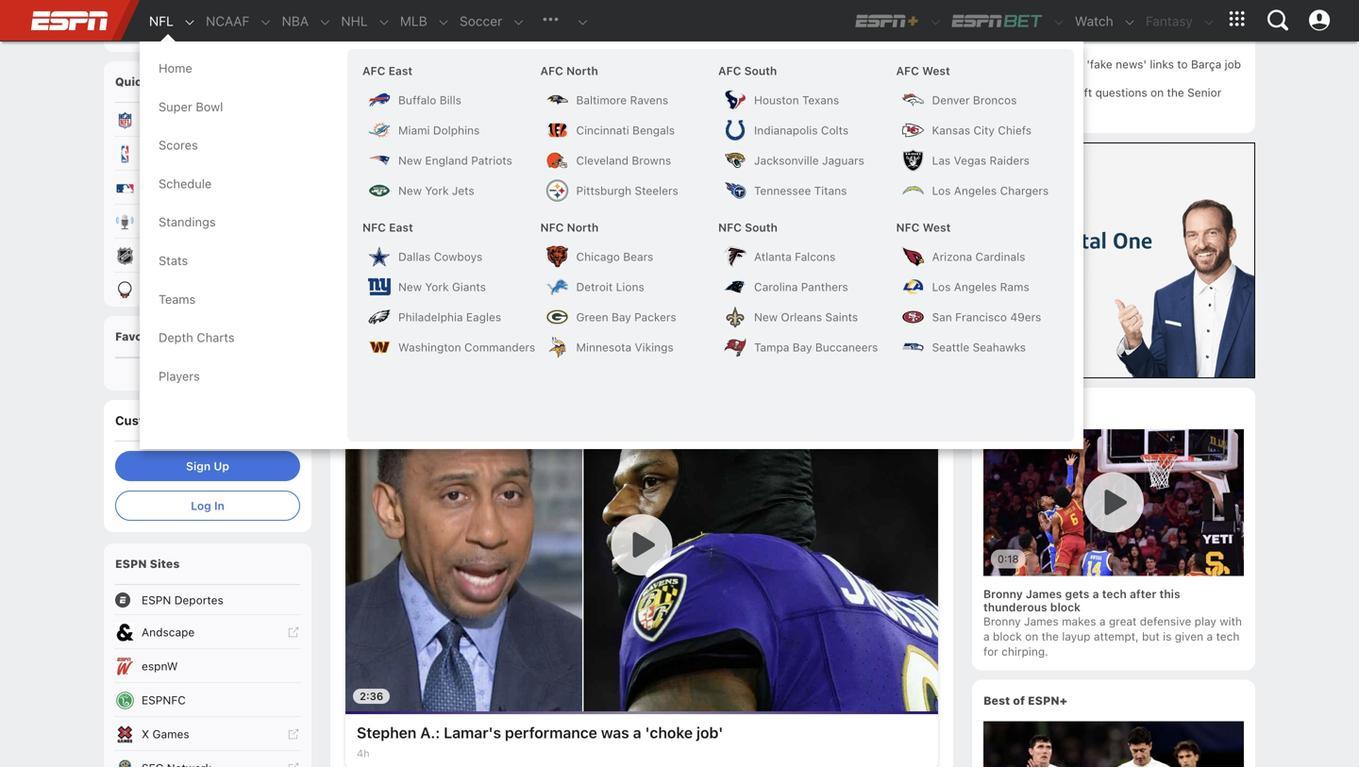 Task type: describe. For each thing, give the bounding box(es) containing it.
chirping.
[[1002, 645, 1049, 658]]

espn for espn sites
[[115, 558, 147, 571]]

carolina panthers
[[755, 280, 849, 294]]

panthers
[[801, 280, 849, 294]]

watch inside how to watch nhl games link
[[184, 249, 218, 263]]

sign up button
[[115, 451, 300, 482]]

tour
[[205, 283, 229, 297]]

here's
[[391, 78, 430, 94]]

stephen a.: lamar's performance was a 'choke job' 4h
[[357, 724, 724, 760]]

nfc for nfc south
[[719, 221, 742, 234]]

giants
[[452, 280, 486, 294]]

x games link
[[104, 718, 312, 752]]

chicago
[[576, 250, 620, 263]]

at
[[651, 136, 665, 154]]

early
[[785, 179, 814, 195]]

chiefs inside the "barnwell: the truth behind detroit's disastrous second half and baltimore's botched super bowl chance the lions surrendered a 17-point second-half lead, while the vaunted ravens scored just 10 points. here's how the 49ers and chiefs won."
[[551, 78, 590, 94]]

1 horizontal spatial favorites
[[206, 368, 257, 381]]

afc for afc north
[[541, 64, 564, 77]]

big inside svp's one big thing: epic sunday sets up 49ers- chiefs rematch
[[728, 273, 745, 286]]

is inside bronny james gets a tech after this thunderous block bronny james makes a great defensive play with a block on the layup attempt, but is given a tech for chirping.
[[1164, 630, 1172, 643]]

espn radio: listen live
[[142, 215, 268, 229]]

watch for watch
[[1075, 13, 1114, 29]]

atlanta
[[755, 250, 792, 263]]

andscape
[[142, 626, 195, 639]]

makes
[[1062, 615, 1097, 628]]

listen
[[211, 215, 243, 229]]

1 horizontal spatial half
[[876, 4, 913, 28]]

east for afc east
[[389, 64, 413, 77]]

1 vertical spatial block
[[993, 630, 1022, 643]]

1 vertical spatial half
[[602, 60, 625, 76]]

1 vertical spatial nhl
[[221, 249, 245, 263]]

super inside first look at 49ers-chiefs: early super bowl picks, big questions and matchups to know the matchup is set, and we have early predictions, matchup insight, looming questions and team breakdowns. 16h
[[811, 136, 854, 154]]

defensive
[[1141, 615, 1192, 628]]

0 vertical spatial matchup
[[609, 179, 662, 195]]

1 vertical spatial the
[[346, 60, 369, 76]]

we
[[181, 30, 198, 43]]

gets
[[1066, 588, 1090, 601]]

rams
[[1001, 280, 1030, 294]]

las vegas raiders link
[[889, 145, 1067, 176]]

watch for watch pga tour on espn
[[142, 283, 175, 297]]

cleveland
[[576, 154, 629, 167]]

baltimore ravens
[[576, 93, 669, 107]]

on for questions
[[1151, 86, 1164, 99]]

loss
[[991, 29, 1013, 42]]

south for nfc south
[[745, 221, 778, 234]]

atlanta falcons link
[[711, 242, 889, 272]]

barnwell
[[437, 100, 479, 112]]

look
[[617, 136, 647, 154]]

was
[[601, 724, 630, 742]]

espn sites
[[115, 558, 180, 571]]

bay for green
[[612, 311, 631, 324]]

atlanta falcons
[[755, 250, 836, 263]]

a inside stephen a.: lamar's performance was a 'choke job' 4h
[[633, 724, 642, 742]]

customize
[[115, 414, 180, 428]]

4h
[[357, 748, 370, 760]]

0:18
[[998, 553, 1019, 565]]

advertisement element
[[973, 143, 1256, 379]]

bowl inside the "barnwell: the truth behind detroit's disastrous second half and baltimore's botched super bowl chance the lions surrendered a 17-point second-half lead, while the vaunted ravens scored just 10 points. here's how the 49ers and chiefs won."
[[649, 30, 696, 55]]

breakdowns.
[[582, 215, 659, 231]]

the inside first look at 49ers-chiefs: early super bowl picks, big questions and matchups to know the matchup is set, and we have early predictions, matchup insight, looming questions and team breakdowns. 16h
[[582, 179, 605, 195]]

nfl for nfl draft questions on the senior bowl
[[1042, 86, 1064, 99]]

epic
[[785, 273, 808, 286]]

minnesota vikings link
[[533, 332, 711, 363]]

afc for afc south
[[719, 64, 742, 77]]

san francisco 49ers
[[933, 311, 1042, 324]]

nfl for nfl
[[149, 13, 174, 29]]

south for afc south
[[745, 64, 777, 77]]

denver broncos
[[933, 93, 1017, 107]]

lamar, ravens 'mad' after offense sputters in loss
[[991, 14, 1233, 42]]

17-
[[497, 60, 517, 76]]

green
[[576, 311, 609, 324]]

1 horizontal spatial nhl
[[341, 13, 368, 29]]

detroit lions
[[576, 280, 645, 294]]

a.:
[[420, 724, 440, 742]]

trade for machine
[[168, 147, 199, 161]]

0 vertical spatial favorites
[[115, 330, 170, 343]]

big inside nba trade deadline: six big trades we want to see
[[274, 15, 291, 28]]

new for new york jets
[[398, 184, 422, 197]]

new york giants link
[[355, 272, 533, 302]]

lamar's
[[444, 724, 501, 742]]

disastrous
[[694, 4, 796, 28]]

buccaneers
[[816, 341, 878, 354]]

tampa
[[755, 341, 790, 354]]

ncaaf link
[[197, 1, 250, 42]]

49ers- inside first look at 49ers-chiefs: early super bowl picks, big questions and matchups to know the matchup is set, and we have early predictions, matchup insight, looming questions and team breakdowns. 16h
[[669, 136, 718, 154]]

houston texans
[[755, 93, 840, 107]]

a down play
[[1207, 630, 1214, 643]]

super bowl betting odds: mvp, matchup results, more link
[[357, 265, 642, 309]]

super for super bowl betting odds: mvp, matchup results, more
[[357, 273, 388, 286]]

and down early
[[802, 197, 825, 213]]

layup
[[1063, 630, 1091, 643]]

new orleans saints
[[755, 311, 859, 324]]

chicago bears link
[[533, 242, 711, 272]]

vikings
[[635, 341, 674, 354]]

cincinnati bengals
[[576, 124, 675, 137]]

1 horizontal spatial block
[[1051, 601, 1081, 614]]

1 vertical spatial james
[[1025, 615, 1059, 628]]

bengals
[[633, 124, 675, 137]]

buffalo bills link
[[355, 85, 533, 115]]

deadline:
[[202, 15, 252, 28]]

and down chiefs:
[[728, 156, 755, 174]]

questions inside nfl draft questions on the senior bowl
[[1096, 86, 1148, 99]]

las vegas raiders
[[933, 154, 1030, 167]]

and up afc east
[[346, 30, 382, 55]]

the inside bronny james gets a tech after this thunderous block bronny james makes a great defensive play with a block on the layup attempt, but is given a tech for chirping.
[[1042, 630, 1059, 643]]

is inside first look at 49ers-chiefs: early super bowl picks, big questions and matchups to know the matchup is set, and we have early predictions, matchup insight, looming questions and team breakdowns. 16h
[[666, 179, 676, 195]]

angeles for chargers
[[954, 184, 997, 197]]

after inside lamar, ravens 'mad' after offense sputters in loss
[[1105, 14, 1130, 27]]

pga
[[179, 283, 202, 297]]

west for nfc west
[[923, 221, 951, 234]]

super for super bowl
[[159, 99, 192, 114]]

to inside how to watch nhl games link
[[168, 249, 181, 263]]

matchups
[[758, 156, 829, 174]]

mlb free agency
[[142, 181, 235, 195]]

broncos
[[973, 93, 1017, 107]]

trades
[[142, 30, 178, 43]]

los angeles rams
[[933, 280, 1030, 294]]

super for super bowl lviii
[[142, 113, 173, 127]]

espn+
[[1028, 694, 1068, 708]]

to inside nba trade deadline: six big trades we want to see
[[232, 30, 245, 43]]

sets
[[854, 273, 876, 286]]

0 vertical spatial tech
[[1103, 588, 1127, 601]]

super bowl
[[159, 99, 223, 114]]

nba for nba
[[282, 13, 309, 29]]

ravens for baltimore ravens
[[630, 93, 669, 107]]

espn down stats link
[[248, 283, 278, 297]]

dallas
[[398, 250, 431, 263]]

raiders
[[990, 154, 1030, 167]]

washington commanders link
[[355, 332, 536, 363]]

denver
[[933, 93, 970, 107]]

jacksonville jaguars
[[755, 154, 865, 167]]

1 horizontal spatial lions
[[616, 280, 645, 294]]

washington commanders
[[398, 341, 536, 354]]

los for los angeles rams
[[933, 280, 951, 294]]

we
[[732, 179, 749, 195]]

steelers
[[635, 184, 679, 197]]

thing:
[[748, 273, 782, 286]]

1 vertical spatial matchup
[[582, 197, 635, 213]]

after inside bronny james gets a tech after this thunderous block bronny james makes a great defensive play with a block on the layup attempt, but is given a tech for chirping.
[[1130, 588, 1157, 601]]

espnw
[[142, 660, 178, 673]]

ravens inside the "barnwell: the truth behind detroit's disastrous second half and baltimore's botched super bowl chance the lions surrendered a 17-point second-half lead, while the vaunted ravens scored just 10 points. here's how the 49ers and chiefs won."
[[772, 60, 816, 76]]

1 vertical spatial tech
[[1217, 630, 1240, 643]]

disappointment
[[395, 347, 511, 361]]

depth charts
[[159, 331, 235, 345]]

font before image
[[115, 593, 134, 608]]

green bay packers
[[576, 311, 677, 324]]

espn deportes
[[142, 594, 224, 607]]

bowl inside super bowl betting odds: mvp, matchup results, more
[[392, 273, 417, 286]]

new for new england patriots
[[398, 154, 422, 167]]

afc north
[[541, 64, 598, 77]]

results,
[[575, 273, 614, 286]]

mlb link
[[391, 1, 428, 42]]



Task type: vqa. For each thing, say whether or not it's contained in the screenshot.
tech
yes



Task type: locate. For each thing, give the bounding box(es) containing it.
cleveland browns
[[576, 154, 672, 167]]

lions
[[372, 60, 405, 76], [616, 280, 645, 294]]

2 horizontal spatial the
[[582, 179, 605, 195]]

ravens up bengals
[[630, 93, 669, 107]]

mlb for mlb free agency
[[142, 181, 165, 195]]

1 los from the top
[[933, 184, 951, 197]]

0 vertical spatial 49ers
[[486, 78, 522, 94]]

to
[[1178, 58, 1189, 71], [833, 156, 848, 174]]

2 vertical spatial questions
[[739, 197, 798, 213]]

0 vertical spatial games
[[248, 249, 285, 263]]

new inside new england patriots link
[[398, 154, 422, 167]]

but
[[1143, 630, 1160, 643]]

tennessee titans
[[755, 184, 847, 197]]

1 vertical spatial south
[[745, 221, 778, 234]]

nba link
[[272, 1, 309, 42]]

0 vertical spatial north
[[567, 64, 598, 77]]

north up won.
[[567, 64, 598, 77]]

nfl
[[149, 13, 174, 29], [1042, 86, 1064, 99]]

york left jets
[[425, 184, 449, 197]]

0 horizontal spatial mlb
[[142, 181, 165, 195]]

1 horizontal spatial nfl
[[1042, 86, 1064, 99]]

espn up how at the top of the page
[[142, 215, 171, 229]]

trade for deadline:
[[168, 15, 199, 28]]

afc for afc west
[[897, 64, 920, 77]]

york down dallas cowboys
[[425, 280, 449, 294]]

thunderous
[[984, 601, 1048, 614]]

49ers down rams
[[1011, 311, 1042, 324]]

half up won.
[[602, 60, 625, 76]]

afc for afc east
[[363, 64, 386, 77]]

1 afc from the left
[[363, 64, 386, 77]]

1 vertical spatial is
[[1164, 630, 1172, 643]]

nfc for nfc north
[[541, 221, 564, 234]]

nba for nba trade deadline: six big trades we want to see
[[142, 15, 165, 28]]

0 vertical spatial james
[[1026, 588, 1063, 601]]

nba for nba trade machine
[[142, 147, 165, 161]]

new for new orleans saints
[[755, 311, 778, 324]]

1 bronny from the top
[[984, 588, 1023, 601]]

0 horizontal spatial tech
[[1103, 588, 1127, 601]]

1 vertical spatial west
[[923, 221, 951, 234]]

49ers- right at
[[669, 136, 718, 154]]

mlb for mlb
[[400, 13, 428, 29]]

north up chicago
[[567, 221, 599, 234]]

big right six
[[274, 15, 291, 28]]

lamar,
[[991, 14, 1027, 27]]

dolphins
[[433, 124, 480, 137]]

0 horizontal spatial ravens
[[630, 93, 669, 107]]

eagles
[[466, 311, 502, 324]]

up
[[879, 273, 893, 286]]

chiefs down the svp's
[[669, 288, 702, 301]]

pittsburgh
[[576, 184, 632, 197]]

nfc for nfc east
[[363, 221, 386, 234]]

afc east
[[363, 64, 413, 77]]

1 west from the top
[[923, 64, 951, 77]]

new for new york giants
[[398, 280, 422, 294]]

up
[[214, 460, 229, 473]]

2 vertical spatial chiefs
[[669, 288, 702, 301]]

see
[[248, 30, 268, 43]]

los angeles rams link
[[889, 272, 1067, 302]]

0 horizontal spatial lions
[[372, 60, 405, 76]]

4 nfc from the left
[[897, 221, 920, 234]]

how
[[142, 249, 165, 263]]

1 vertical spatial mlb
[[142, 181, 165, 195]]

2 horizontal spatial on
[[1151, 86, 1164, 99]]

1 horizontal spatial big
[[728, 273, 745, 286]]

1 vertical spatial bronny
[[984, 615, 1021, 628]]

mlb inside "link"
[[142, 181, 165, 195]]

teams
[[159, 292, 196, 306]]

after right the 'mad'
[[1105, 14, 1130, 27]]

super inside super bowl betting odds: mvp, matchup results, more
[[357, 273, 388, 286]]

1 vertical spatial los
[[933, 280, 951, 294]]

to right links
[[1178, 58, 1189, 71]]

and up looming
[[705, 179, 728, 195]]

1 vertical spatial games
[[153, 728, 190, 741]]

1 vertical spatial favorites
[[206, 368, 257, 381]]

watch link
[[1066, 1, 1114, 42]]

0 horizontal spatial the
[[346, 60, 369, 76]]

afc up points.
[[363, 64, 386, 77]]

espn for espn deportes
[[142, 594, 171, 607]]

0 vertical spatial to
[[232, 30, 245, 43]]

to inside "link"
[[1178, 58, 1189, 71]]

games
[[248, 249, 285, 263], [153, 728, 190, 741]]

49ers- right up
[[896, 273, 933, 286]]

on inside nfl draft questions on the senior bowl
[[1151, 86, 1164, 99]]

0 vertical spatial nfl
[[149, 13, 174, 29]]

matchup up the breakdowns. at the left
[[582, 197, 635, 213]]

2 angeles from the top
[[954, 280, 997, 294]]

arteta upset over 'fake news' links to barça job
[[991, 58, 1242, 71]]

nba trade deadline: six big trades we want to see link
[[104, 7, 312, 52]]

1 vertical spatial watch
[[184, 249, 218, 263]]

1 vertical spatial 49ers-
[[896, 273, 933, 286]]

players link
[[149, 357, 338, 396]]

a right gets
[[1093, 588, 1100, 601]]

indianapolis colts link
[[711, 115, 889, 145]]

free
[[169, 181, 192, 195]]

the up points.
[[346, 60, 369, 76]]

the left the layup
[[1042, 630, 1059, 643]]

2 trade from the top
[[168, 147, 199, 161]]

lions inside the "barnwell: the truth behind detroit's disastrous second half and baltimore's botched super bowl chance the lions surrendered a 17-point second-half lead, while the vaunted ravens scored just 10 points. here's how the 49ers and chiefs won."
[[372, 60, 405, 76]]

baltimore's
[[387, 30, 497, 55]]

half
[[876, 4, 913, 28], [602, 60, 625, 76]]

0 vertical spatial mlb
[[400, 13, 428, 29]]

0 vertical spatial nhl
[[341, 13, 368, 29]]

1 vertical spatial on
[[232, 283, 245, 297]]

quick links
[[115, 75, 183, 88]]

0 vertical spatial questions
[[1096, 86, 1148, 99]]

seattle
[[933, 341, 970, 354]]

york for giants
[[425, 280, 449, 294]]

lamar, ravens 'mad' after offense sputters in loss link
[[991, 7, 1245, 50]]

games inside how to watch nhl games link
[[248, 249, 285, 263]]

philadelphia
[[398, 311, 463, 324]]

and down point
[[525, 78, 548, 94]]

machine
[[202, 147, 247, 161]]

1 nfc from the left
[[363, 221, 386, 234]]

nba inside nba trade deadline: six big trades we want to see
[[142, 15, 165, 28]]

titans
[[815, 184, 847, 197]]

lviii
[[205, 113, 228, 127]]

espn left 'sites'
[[115, 558, 147, 571]]

0 vertical spatial after
[[1105, 14, 1130, 27]]

on inside 'watch pga tour on espn' link
[[232, 283, 245, 297]]

2 west from the top
[[923, 221, 951, 234]]

best
[[984, 694, 1011, 708]]

0 vertical spatial watch
[[1075, 13, 1114, 29]]

1 vertical spatial 49ers
[[1011, 311, 1042, 324]]

bay down orleans
[[793, 341, 813, 354]]

to right how at the top of the page
[[168, 249, 181, 263]]

patriots
[[471, 154, 513, 167]]

west for afc west
[[923, 64, 951, 77]]

north for afc north
[[567, 64, 598, 77]]

1 horizontal spatial questions
[[739, 197, 798, 213]]

east for nfc east
[[389, 221, 413, 234]]

0 horizontal spatial half
[[602, 60, 625, 76]]

los down las
[[933, 184, 951, 197]]

0 vertical spatial bay
[[612, 311, 631, 324]]

customize espn
[[115, 414, 216, 428]]

nba up schedule
[[142, 147, 165, 161]]

1 horizontal spatial mlb
[[400, 13, 428, 29]]

tampa bay buccaneers link
[[711, 332, 889, 363]]

0 vertical spatial angeles
[[954, 184, 997, 197]]

favorites down depth charts link
[[206, 368, 257, 381]]

angeles down las vegas raiders "link"
[[954, 184, 997, 197]]

south
[[745, 64, 777, 77], [745, 221, 778, 234]]

2 york from the top
[[425, 280, 449, 294]]

new up tampa
[[755, 311, 778, 324]]

carolina
[[755, 280, 798, 294]]

afc down botched
[[541, 64, 564, 77]]

nhl down listen
[[221, 249, 245, 263]]

0 vertical spatial ravens
[[1030, 14, 1069, 27]]

games right x
[[153, 728, 190, 741]]

west up denver
[[923, 64, 951, 77]]

a up for
[[984, 630, 990, 643]]

the right while
[[697, 60, 716, 76]]

0 horizontal spatial big
[[274, 15, 291, 28]]

watch up the 'fake
[[1075, 13, 1114, 29]]

afc right just
[[897, 64, 920, 77]]

washington
[[398, 341, 461, 354]]

bill
[[419, 100, 434, 112]]

dallas cowboys link
[[355, 242, 533, 272]]

4 afc from the left
[[897, 64, 920, 77]]

set,
[[679, 179, 702, 195]]

nba
[[282, 13, 309, 29], [142, 15, 165, 28], [142, 147, 165, 161]]

east up dallas
[[389, 221, 413, 234]]

bowl inside nfl draft questions on the senior bowl
[[991, 101, 1017, 114]]

1 vertical spatial east
[[389, 221, 413, 234]]

south up atlanta
[[745, 221, 778, 234]]

after left this
[[1130, 588, 1157, 601]]

1 horizontal spatial ravens
[[772, 60, 816, 76]]

0 vertical spatial los
[[933, 184, 951, 197]]

bay right green
[[612, 311, 631, 324]]

is
[[666, 179, 676, 195], [1164, 630, 1172, 643]]

big up rematch
[[728, 273, 745, 286]]

0 vertical spatial west
[[923, 64, 951, 77]]

a right the "was"
[[633, 724, 642, 742]]

watch inside watch link
[[1075, 13, 1114, 29]]

0 vertical spatial half
[[876, 4, 913, 28]]

is down defensive
[[1164, 630, 1172, 643]]

new inside new york giants 'link'
[[398, 280, 422, 294]]

ravens
[[543, 347, 595, 361]]

2 nfc from the left
[[541, 221, 564, 234]]

york for jets
[[425, 184, 449, 197]]

schedule
[[159, 176, 212, 191]]

texans
[[803, 93, 840, 107]]

watch inside 'watch pga tour on espn' link
[[142, 283, 175, 297]]

bronny down thunderous
[[984, 615, 1021, 628]]

afc down chance
[[719, 64, 742, 77]]

1 york from the top
[[425, 184, 449, 197]]

new down miami at the top of page
[[398, 154, 422, 167]]

a inside the "barnwell: the truth behind detroit's disastrous second half and baltimore's botched super bowl chance the lions surrendered a 17-point second-half lead, while the vaunted ravens scored just 10 points. here's how the 49ers and chiefs won."
[[487, 60, 494, 76]]

0 vertical spatial bronny
[[984, 588, 1023, 601]]

scores link
[[149, 126, 338, 165]]

teams link
[[149, 280, 338, 319]]

1 vertical spatial nfl
[[1042, 86, 1064, 99]]

0 horizontal spatial on
[[232, 283, 245, 297]]

0 vertical spatial on
[[1151, 86, 1164, 99]]

one
[[703, 273, 725, 286]]

los up san
[[933, 280, 951, 294]]

ravens for lamar, ravens 'mad' after offense sputters in loss
[[1030, 14, 1069, 27]]

favorites down teams
[[115, 330, 170, 343]]

tech up great
[[1103, 588, 1127, 601]]

angeles down arizona cardinals link
[[954, 280, 997, 294]]

scores
[[159, 138, 198, 152]]

bowl inside first look at 49ers-chiefs: early super bowl picks, big questions and matchups to know the matchup is set, and we have early predictions, matchup insight, looming questions and team breakdowns. 16h
[[858, 136, 892, 154]]

the
[[440, 4, 477, 28], [346, 60, 369, 76], [582, 179, 605, 195]]

barnwell: the truth behind detroit's disastrous second half and baltimore's botched super bowl chance the lions surrendered a 17-point second-half lead, while the vaunted ravens scored just 10 points. here's how the 49ers and chiefs won.
[[346, 4, 913, 94]]

block up the makes
[[1051, 601, 1081, 614]]

1 horizontal spatial is
[[1164, 630, 1172, 643]]

49ers down 17-
[[486, 78, 522, 94]]

0 vertical spatial lions
[[372, 60, 405, 76]]

depth charts link
[[149, 319, 338, 357]]

to down deadline:
[[232, 30, 245, 43]]

1 vertical spatial lions
[[616, 280, 645, 294]]

1 vertical spatial north
[[567, 221, 599, 234]]

games down live
[[248, 249, 285, 263]]

to up predictions,
[[833, 156, 848, 174]]

2 afc from the left
[[541, 64, 564, 77]]

new
[[398, 154, 422, 167], [398, 184, 422, 197], [398, 280, 422, 294], [755, 311, 778, 324]]

0 vertical spatial east
[[389, 64, 413, 77]]

nfc north
[[541, 221, 599, 234]]

2 vertical spatial on
[[1026, 630, 1039, 643]]

on down links
[[1151, 86, 1164, 99]]

angeles for rams
[[954, 280, 997, 294]]

more
[[357, 288, 384, 301]]

0 horizontal spatial 49ers-
[[669, 136, 718, 154]]

log in
[[191, 500, 225, 513]]

baltimore ravens link
[[533, 85, 711, 115]]

york inside new york jets link
[[425, 184, 449, 197]]

1 vertical spatial ravens
[[772, 60, 816, 76]]

2 north from the top
[[567, 221, 599, 234]]

trade inside nba trade deadline: six big trades we want to see
[[168, 15, 199, 28]]

1 vertical spatial angeles
[[954, 280, 997, 294]]

lions up green bay packers
[[616, 280, 645, 294]]

super inside the "barnwell: the truth behind detroit's disastrous second half and baltimore's botched super bowl chance the lions surrendered a 17-point second-half lead, while the vaunted ravens scored just 10 points. here's how the 49ers and chiefs won."
[[586, 30, 644, 55]]

games inside x games 'link'
[[153, 728, 190, 741]]

1 angeles from the top
[[954, 184, 997, 197]]

49ers- inside svp's one big thing: epic sunday sets up 49ers- chiefs rematch
[[896, 273, 933, 286]]

block up for
[[993, 630, 1022, 643]]

new inside new york jets link
[[398, 184, 422, 197]]

matchup inside super bowl betting odds: mvp, matchup results, more
[[525, 273, 572, 286]]

on inside bronny james gets a tech after this thunderous block bronny james makes a great defensive play with a block on the layup attempt, but is given a tech for chirping.
[[1026, 630, 1039, 643]]

the down picks,
[[582, 179, 605, 195]]

east up here's
[[389, 64, 413, 77]]

2 horizontal spatial chiefs
[[998, 124, 1032, 137]]

tech down with
[[1217, 630, 1240, 643]]

south up houston
[[745, 64, 777, 77]]

new inside new orleans saints link
[[755, 311, 778, 324]]

jacksonville jaguars link
[[711, 145, 889, 176]]

1 vertical spatial york
[[425, 280, 449, 294]]

to inside first look at 49ers-chiefs: early super bowl picks, big questions and matchups to know the matchup is set, and we have early predictions, matchup insight, looming questions and team breakdowns. 16h
[[833, 156, 848, 174]]

vegas
[[954, 154, 987, 167]]

players
[[159, 369, 200, 383]]

questions down the have
[[739, 197, 798, 213]]

bay for tampa
[[793, 341, 813, 354]]

2 horizontal spatial ravens
[[1030, 14, 1069, 27]]

mlb up baltimore's
[[400, 13, 428, 29]]

nfl up trades
[[149, 13, 174, 29]]

1 vertical spatial to
[[168, 249, 181, 263]]

0 vertical spatial south
[[745, 64, 777, 77]]

1 vertical spatial after
[[1130, 588, 1157, 601]]

espn right font before image
[[142, 594, 171, 607]]

trade up schedule
[[168, 147, 199, 161]]

watch down espn radio: listen live
[[184, 249, 218, 263]]

nba right six
[[282, 13, 309, 29]]

miami dolphins link
[[355, 115, 533, 145]]

49ers inside the "barnwell: the truth behind detroit's disastrous second half and baltimore's botched super bowl chance the lions surrendered a 17-point second-half lead, while the vaunted ravens scored just 10 points. here's how the 49ers and chiefs won."
[[486, 78, 522, 94]]

chiefs inside svp's one big thing: epic sunday sets up 49ers- chiefs rematch
[[669, 288, 702, 301]]

san
[[933, 311, 953, 324]]

six
[[255, 15, 271, 28]]

nfl inside nfl draft questions on the senior bowl
[[1042, 86, 1064, 99]]

1 horizontal spatial bay
[[793, 341, 813, 354]]

questions down arteta upset over 'fake news' links to barça job "link" on the top of the page
[[1096, 86, 1148, 99]]

1 horizontal spatial watch
[[184, 249, 218, 263]]

tennessee titans link
[[711, 176, 889, 206]]

york inside new york giants 'link'
[[425, 280, 449, 294]]

have
[[752, 179, 781, 195]]

0 vertical spatial york
[[425, 184, 449, 197]]

nfl left draft
[[1042, 86, 1064, 99]]

links
[[1150, 58, 1175, 71]]

2 horizontal spatial watch
[[1075, 13, 1114, 29]]

0 vertical spatial trade
[[168, 15, 199, 28]]

matchup right the mvp,
[[525, 273, 572, 286]]

fantasy
[[1146, 13, 1193, 29]]

super
[[586, 30, 644, 55], [159, 99, 192, 114], [142, 113, 173, 127], [811, 136, 854, 154], [357, 273, 388, 286]]

indianapolis colts
[[755, 124, 849, 137]]

matchup down big
[[609, 179, 662, 195]]

second
[[800, 4, 871, 28]]

on right tour
[[232, 283, 245, 297]]

nhl left "mlb" link
[[341, 13, 368, 29]]

0 horizontal spatial questions
[[654, 156, 724, 174]]

north for nfc north
[[567, 221, 599, 234]]

cincinnati bengals link
[[533, 115, 711, 145]]

1 horizontal spatial on
[[1026, 630, 1039, 643]]

ravens inside lamar, ravens 'mad' after offense sputters in loss
[[1030, 14, 1069, 27]]

3 nfc from the left
[[719, 221, 742, 234]]

1 horizontal spatial to
[[1178, 58, 1189, 71]]

orleans
[[781, 311, 823, 324]]

after
[[1105, 14, 1130, 27], [1130, 588, 1157, 601]]

1 horizontal spatial tech
[[1217, 630, 1240, 643]]

new down dallas
[[398, 280, 422, 294]]

watch left pga
[[142, 283, 175, 297]]

ravens up houston texans
[[772, 60, 816, 76]]

3 afc from the left
[[719, 64, 742, 77]]

best of espn+
[[984, 694, 1068, 708]]

bronny
[[984, 588, 1023, 601], [984, 615, 1021, 628]]

the up barnwell
[[463, 78, 482, 94]]

insight,
[[639, 197, 683, 213]]

a left great
[[1100, 615, 1106, 628]]

is left set,
[[666, 179, 676, 195]]

2 vertical spatial matchup
[[525, 273, 572, 286]]

nba inside "link"
[[282, 13, 309, 29]]

1 horizontal spatial to
[[232, 30, 245, 43]]

x
[[142, 728, 149, 741]]

1 horizontal spatial games
[[248, 249, 285, 263]]

2 los from the top
[[933, 280, 951, 294]]

chiefs up raiders
[[998, 124, 1032, 137]]

on for tour
[[232, 283, 245, 297]]

over
[[1061, 58, 1084, 71]]

half up 10
[[876, 4, 913, 28]]

2 bronny from the top
[[984, 615, 1021, 628]]

espn up sign
[[183, 414, 216, 428]]

the up baltimore's
[[440, 4, 477, 28]]

2 horizontal spatial questions
[[1096, 86, 1148, 99]]

0 horizontal spatial block
[[993, 630, 1022, 643]]

ravens left the 'mad'
[[1030, 14, 1069, 27]]

0 vertical spatial to
[[1178, 58, 1189, 71]]

1 horizontal spatial 49ers
[[1011, 311, 1042, 324]]

new up nfc east
[[398, 184, 422, 197]]

afc west
[[897, 64, 951, 77]]

links
[[152, 75, 183, 88]]

0 vertical spatial the
[[440, 4, 477, 28]]

0 horizontal spatial is
[[666, 179, 676, 195]]

los for los angeles chargers
[[933, 184, 951, 197]]

francisco
[[956, 311, 1008, 324]]

james left gets
[[1026, 588, 1063, 601]]

0 vertical spatial chiefs
[[551, 78, 590, 94]]

mlb left free
[[142, 181, 165, 195]]

0 horizontal spatial watch
[[142, 283, 175, 297]]

super bowl link
[[149, 88, 338, 126]]

lions up here's
[[372, 60, 405, 76]]

1 vertical spatial chiefs
[[998, 124, 1032, 137]]

espn for espn radio: listen live
[[142, 215, 171, 229]]

west up 'arizona'
[[923, 221, 951, 234]]

nfc
[[363, 221, 386, 234], [541, 221, 564, 234], [719, 221, 742, 234], [897, 221, 920, 234]]

1 vertical spatial to
[[833, 156, 848, 174]]

0 horizontal spatial games
[[153, 728, 190, 741]]

chiefs down the afc north at the top left of the page
[[551, 78, 590, 94]]

nhl link
[[332, 1, 368, 42]]

49ers inside san francisco 49ers link
[[1011, 311, 1042, 324]]

nfc for nfc west
[[897, 221, 920, 234]]

1 trade from the top
[[168, 15, 199, 28]]

1 north from the top
[[567, 64, 598, 77]]

0 vertical spatial big
[[274, 15, 291, 28]]

the left senior
[[1168, 86, 1185, 99]]

james down thunderous
[[1025, 615, 1059, 628]]

0 horizontal spatial 49ers
[[486, 78, 522, 94]]

the inside nfl draft questions on the senior bowl
[[1168, 86, 1185, 99]]

0 horizontal spatial to
[[833, 156, 848, 174]]

1 vertical spatial questions
[[654, 156, 724, 174]]



